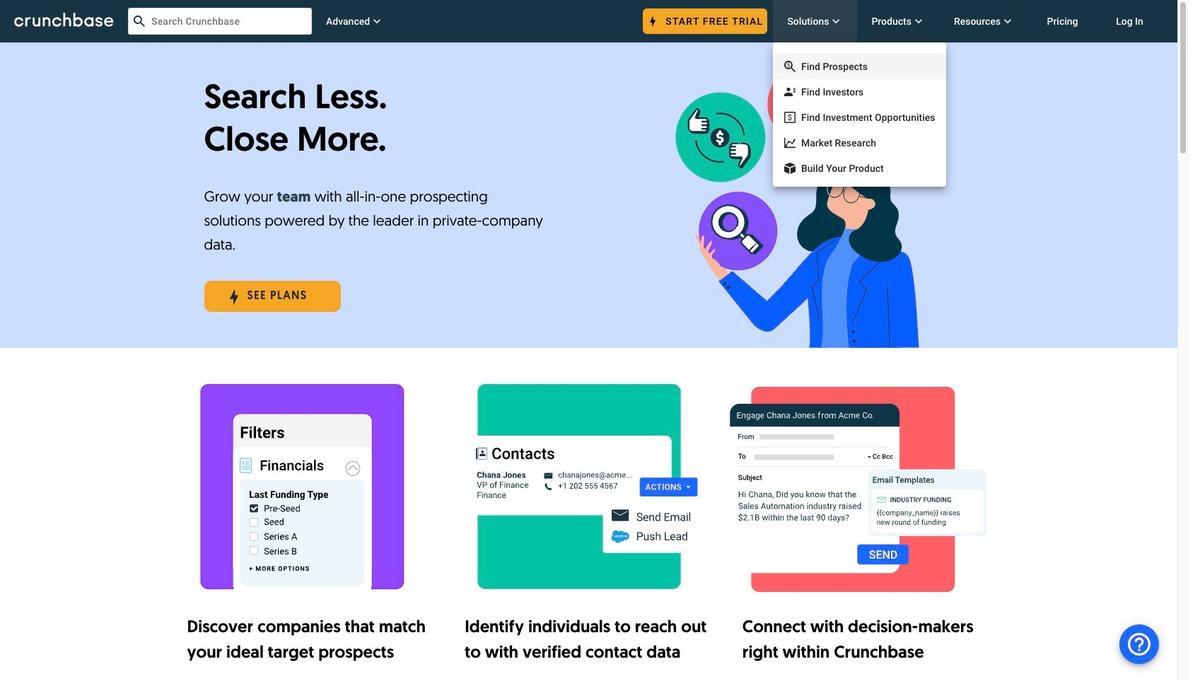 Task type: describe. For each thing, give the bounding box(es) containing it.
Search Crunchbase field
[[128, 8, 312, 35]]



Task type: vqa. For each thing, say whether or not it's contained in the screenshot.
Search Crunchbase FIELD
yes



Task type: locate. For each thing, give the bounding box(es) containing it.
group
[[774, 54, 947, 181]]



